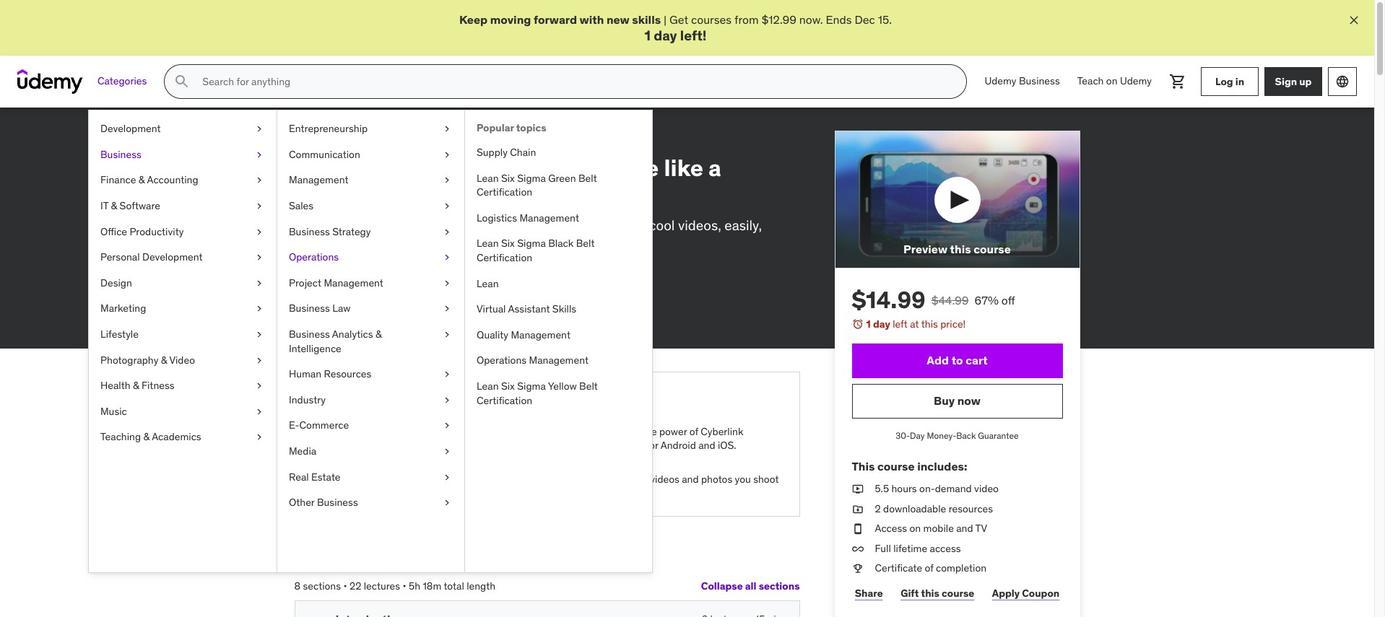 Task type: describe. For each thing, give the bounding box(es) containing it.
xsmall image for photography & video
[[254, 354, 265, 368]]

make inside how to edit videos on your phone like a professional use cyberlink powerdirector for android and ios to make cool videos, easily, quickly, and cheaply on phones and tablets
[[612, 217, 646, 234]]

2 udemy from the left
[[1120, 75, 1152, 88]]

video editing link
[[493, 128, 558, 146]]

on inside how to edit the videos and photos you shoot on your phone.
[[579, 487, 590, 500]]

& up fitness
[[161, 354, 167, 367]]

certification for lean six sigma yellow belt certification
[[477, 394, 532, 407]]

will
[[438, 473, 453, 486]]

how for on
[[579, 473, 599, 486]]

a inside how to make photos and videos you shoot on your phone into a professional masterpiece.
[[422, 439, 427, 452]]

add to cart button
[[852, 344, 1063, 379]]

keep moving forward with new skills | get courses from $12.99 now. ends dec 15. 1 day left!
[[459, 12, 892, 44]]

money-
[[927, 431, 957, 441]]

what you'll learn
[[312, 388, 450, 411]]

resources
[[324, 368, 372, 381]]

and inside 'how to utilize the power of cyberlink powerdirector for android and ios.'
[[699, 439, 715, 452]]

lifetime
[[894, 542, 928, 555]]

entrepreneurship link
[[277, 116, 464, 142]]

collapse
[[701, 580, 743, 593]]

& inside business analytics & intelligence
[[376, 328, 382, 341]]

sigma for black
[[517, 237, 546, 250]]

1 vertical spatial photography & video
[[100, 354, 195, 367]]

useful
[[364, 473, 391, 486]]

office productivity link
[[89, 219, 277, 245]]

forward
[[534, 12, 577, 27]]

created by timothy maxwell
[[294, 286, 421, 299]]

and left tv on the right bottom
[[957, 522, 973, 535]]

xsmall image for management
[[441, 174, 453, 188]]

1 horizontal spatial photography
[[294, 130, 357, 143]]

xsmall image for office productivity
[[254, 225, 265, 239]]

media
[[289, 445, 316, 458]]

collapse all sections button
[[701, 572, 800, 601]]

shoot inside how to edit the videos and photos you shoot on your phone.
[[753, 473, 779, 486]]

resources
[[949, 502, 993, 515]]

ios
[[571, 217, 593, 234]]

0 horizontal spatial photography & video link
[[89, 348, 277, 374]]

business strategy link
[[277, 219, 464, 245]]

sections inside dropdown button
[[759, 580, 800, 593]]

tablets
[[514, 236, 556, 253]]

quality management
[[477, 328, 571, 341]]

xsmall image for business strategy
[[441, 225, 453, 239]]

xsmall image for music
[[254, 405, 265, 419]]

& up communication on the top left of the page
[[359, 130, 366, 143]]

belt for lean six sigma green belt certification
[[579, 172, 597, 185]]

how to make photos and videos you shoot on your phone into a professional masterpiece.
[[336, 425, 526, 466]]

skills
[[552, 303, 577, 316]]

share
[[855, 587, 883, 600]]

on-
[[920, 483, 935, 496]]

logistics management link
[[465, 206, 652, 231]]

1 sections from the left
[[303, 580, 341, 593]]

editing
[[523, 130, 558, 143]]

business for business analytics & intelligence
[[289, 328, 330, 341]]

1 vertical spatial course
[[878, 459, 915, 474]]

communication link
[[277, 142, 464, 168]]

analytics
[[332, 328, 373, 341]]

8 sections • 22 lectures • 5h 18m total length
[[294, 580, 496, 593]]

on down "downloadable"
[[910, 522, 921, 535]]

xsmall image for design
[[254, 276, 265, 291]]

1 vertical spatial this
[[921, 318, 938, 331]]

demand
[[935, 483, 972, 496]]

day inside keep moving forward with new skills | get courses from $12.99 now. ends dec 15. 1 day left!
[[654, 27, 677, 44]]

video editing
[[493, 130, 558, 143]]

green
[[548, 172, 576, 185]]

videos inside how to edit the videos and photos you shoot on your phone.
[[650, 473, 680, 486]]

sign
[[1275, 75, 1297, 88]]

completion
[[936, 562, 987, 575]]

certificate of completion
[[875, 562, 987, 575]]

1 horizontal spatial design
[[442, 130, 476, 143]]

lean for lean six sigma yellow belt certification
[[477, 380, 499, 393]]

development inside "personal development" link
[[142, 251, 203, 264]]

close image
[[1347, 13, 1362, 27]]

0 vertical spatial photography & video
[[294, 130, 395, 143]]

the for edit
[[633, 473, 648, 486]]

human resources
[[289, 368, 372, 381]]

xsmall image for health & fitness
[[254, 379, 265, 393]]

xsmall image for teaching & academics
[[254, 431, 265, 445]]

xsmall image for finance & accounting
[[254, 174, 265, 188]]

management link
[[277, 168, 464, 194]]

other for other useful apps that will help take your video productions to the next level.
[[336, 473, 361, 486]]

quickly,
[[294, 236, 340, 253]]

to for add to cart
[[952, 354, 963, 368]]

it & software link
[[89, 194, 277, 219]]

sigma for green
[[517, 172, 546, 185]]

lean for lean
[[477, 277, 499, 290]]

belt for lean six sigma yellow belt certification
[[579, 380, 598, 393]]

& right teaching
[[143, 431, 150, 444]]

now
[[958, 394, 981, 408]]

lean six sigma green belt certification link
[[465, 166, 652, 206]]

1 vertical spatial of
[[925, 562, 934, 575]]

in
[[1236, 75, 1245, 88]]

by
[[333, 286, 344, 299]]

course for preview this course
[[974, 242, 1011, 257]]

a inside how to edit videos on your phone like a professional use cyberlink powerdirector for android and ios to make cool videos, easily, quickly, and cheaply on phones and tablets
[[709, 153, 721, 183]]

lean link
[[465, 271, 652, 297]]

six for lean six sigma black belt certification
[[501, 237, 515, 250]]

xsmall image for entrepreneurship
[[441, 122, 453, 136]]

real estate link
[[277, 465, 464, 491]]

keep
[[459, 12, 488, 27]]

udemy business
[[985, 75, 1060, 88]]

2
[[875, 502, 881, 515]]

estate
[[311, 471, 341, 484]]

price!
[[941, 318, 966, 331]]

& right the it
[[111, 199, 117, 212]]

popular
[[477, 121, 514, 134]]

e-commerce link
[[277, 413, 464, 439]]

human resources link
[[277, 362, 464, 388]]

android inside how to edit videos on your phone like a professional use cyberlink powerdirector for android and ios to make cool videos, easily, quickly, and cheaply on phones and tablets
[[494, 217, 542, 234]]

for inside 'how to utilize the power of cyberlink powerdirector for android and ios.'
[[646, 439, 658, 452]]

personal
[[100, 251, 140, 264]]

1 horizontal spatial day
[[873, 318, 890, 331]]

1 • from the left
[[343, 580, 347, 593]]

xsmall image for lifestyle
[[254, 328, 265, 342]]

business inside other business link
[[317, 496, 358, 509]]

this
[[852, 459, 875, 474]]

certification for lean six sigma green belt certification
[[477, 186, 532, 199]]

timothy maxwell link
[[346, 286, 421, 299]]

[auto]
[[533, 306, 561, 319]]

on up 161 on the left
[[420, 236, 436, 253]]

development link
[[89, 116, 277, 142]]

& right 'finance'
[[139, 174, 145, 187]]

how to edit the videos and photos you shoot on your phone.
[[579, 473, 779, 500]]

submit search image
[[174, 73, 191, 90]]

productions
[[362, 487, 416, 500]]

1 vertical spatial photography
[[100, 354, 158, 367]]

management for project management
[[324, 276, 383, 289]]

lean for lean six sigma green belt certification
[[477, 172, 499, 185]]

ends
[[826, 12, 852, 27]]

how for android
[[579, 425, 599, 438]]

video inside other useful apps that will help take your video productions to the next level.
[[336, 487, 360, 500]]

of inside 'how to utilize the power of cyberlink powerdirector for android and ios.'
[[690, 425, 698, 438]]

1 day left at this price!
[[866, 318, 966, 331]]

management for quality management
[[511, 328, 571, 341]]

professional inside how to edit videos on your phone like a professional use cyberlink powerdirector for android and ios to make cool videos, easily, quickly, and cheaply on phones and tablets
[[294, 181, 431, 210]]

video design link
[[412, 128, 476, 146]]

all
[[745, 580, 757, 593]]

the for utilize
[[642, 425, 657, 438]]

business for business strategy
[[289, 225, 330, 238]]

you inside how to make photos and videos you shoot on your phone into a professional masterpiece.
[[482, 425, 498, 438]]

choose a language image
[[1336, 75, 1350, 89]]

last
[[312, 306, 331, 319]]

real
[[289, 471, 309, 484]]

full
[[875, 542, 891, 555]]

the inside other useful apps that will help take your video productions to the next level.
[[430, 487, 445, 500]]

cart
[[966, 354, 988, 368]]

quality
[[477, 328, 509, 341]]

your inside how to make photos and videos you shoot on your phone into a professional masterpiece.
[[349, 439, 369, 452]]

(15 ratings)
[[366, 266, 415, 279]]

ratings)
[[381, 266, 415, 279]]

small image
[[312, 613, 327, 618]]

power
[[659, 425, 687, 438]]

and up 'black'
[[545, 217, 568, 234]]

xsmall image for industry
[[441, 393, 453, 408]]

on inside how to make photos and videos you shoot on your phone into a professional masterpiece.
[[336, 439, 347, 452]]

business inside udemy business link
[[1019, 75, 1060, 88]]

operations management link
[[465, 348, 652, 374]]

finance & accounting link
[[89, 168, 277, 194]]

and down logistics at the left top
[[488, 236, 511, 253]]

photos inside how to make photos and videos you shoot on your phone into a professional masterpiece.
[[397, 425, 428, 438]]

like
[[664, 153, 704, 183]]

categories button
[[89, 64, 156, 99]]

certification for lean six sigma black belt certification
[[477, 251, 532, 264]]

videos inside how to make photos and videos you shoot on your phone into a professional masterpiece.
[[450, 425, 479, 438]]

personal development link
[[89, 245, 277, 271]]

operations management
[[477, 354, 589, 367]]

buy
[[934, 394, 955, 408]]



Task type: vqa. For each thing, say whether or not it's contained in the screenshot.
second Hip from the right
no



Task type: locate. For each thing, give the bounding box(es) containing it.
it & software
[[100, 199, 160, 212]]

xsmall image inside communication link
[[441, 148, 453, 162]]

1 horizontal spatial android
[[661, 439, 696, 452]]

0 horizontal spatial video
[[336, 487, 360, 500]]

xsmall image for communication
[[441, 148, 453, 162]]

xsmall image inside it & software link
[[254, 199, 265, 213]]

to inside other useful apps that will help take your video productions to the next level.
[[419, 487, 428, 500]]

virtual
[[477, 303, 506, 316]]

xsmall image for media
[[441, 445, 453, 459]]

on right teach
[[1106, 75, 1118, 88]]

operations up 4.6
[[289, 251, 339, 264]]

video up resources
[[974, 483, 999, 496]]

and left ios.
[[699, 439, 715, 452]]

the right utilize
[[642, 425, 657, 438]]

to left utilize
[[602, 425, 611, 438]]

0 vertical spatial this
[[950, 242, 971, 257]]

add to cart
[[927, 354, 988, 368]]

six inside lean six sigma green belt certification
[[501, 172, 515, 185]]

business inside the business law link
[[289, 302, 330, 315]]

1 vertical spatial 1
[[866, 318, 871, 331]]

edit
[[377, 153, 421, 183], [613, 473, 631, 486]]

0 horizontal spatial phone
[[371, 439, 400, 452]]

photography & video up health & fitness
[[100, 354, 195, 367]]

xsmall image inside design link
[[254, 276, 265, 291]]

1 vertical spatial operations
[[477, 354, 527, 367]]

apply coupon button
[[989, 579, 1063, 608]]

0 horizontal spatial powerdirector
[[383, 217, 471, 234]]

business for business law
[[289, 302, 330, 315]]

belt down ios
[[576, 237, 595, 250]]

2 • from the left
[[403, 580, 406, 593]]

phone inside how to edit videos on your phone like a professional use cyberlink powerdirector for android and ios to make cool videos, easily, quickly, and cheaply on phones and tablets
[[590, 153, 659, 183]]

xsmall image for human resources
[[441, 368, 453, 382]]

six down operations management
[[501, 380, 515, 393]]

certification up logistics at the left top
[[477, 186, 532, 199]]

six down supply chain
[[501, 172, 515, 185]]

sign up
[[1275, 75, 1312, 88]]

on down video editing 'link'
[[503, 153, 531, 183]]

1 english from the left
[[435, 306, 469, 319]]

phone left like
[[590, 153, 659, 183]]

collapse all sections
[[701, 580, 800, 593]]

0 vertical spatial make
[[612, 217, 646, 234]]

lean down quality
[[477, 380, 499, 393]]

to up sales link
[[349, 153, 372, 183]]

1 horizontal spatial of
[[925, 562, 934, 575]]

2 lean from the top
[[477, 237, 499, 250]]

udemy image
[[17, 69, 83, 94]]

1 vertical spatial for
[[646, 439, 658, 452]]

real estate
[[289, 471, 341, 484]]

lean for lean six sigma black belt certification
[[477, 237, 499, 250]]

academics
[[152, 431, 201, 444]]

xsmall image inside entrepreneurship link
[[441, 122, 453, 136]]

photography
[[294, 130, 357, 143], [100, 354, 158, 367]]

xsmall image inside other business link
[[441, 496, 453, 510]]

six for lean six sigma green belt certification
[[501, 172, 515, 185]]

preview this course
[[904, 242, 1011, 257]]

xsmall image for project management
[[441, 276, 453, 291]]

0 vertical spatial for
[[474, 217, 491, 234]]

0 horizontal spatial design
[[100, 276, 132, 289]]

xsmall image inside the business analytics & intelligence link
[[441, 328, 453, 342]]

video down estate
[[336, 487, 360, 500]]

intelligence
[[289, 342, 341, 355]]

to inside how to make photos and videos you shoot on your phone into a professional masterpiece.
[[358, 425, 367, 438]]

0 vertical spatial of
[[690, 425, 698, 438]]

other inside other useful apps that will help take your video productions to the next level.
[[336, 473, 361, 486]]

2 certification from the top
[[477, 251, 532, 264]]

1 down skills on the top left of page
[[645, 27, 651, 44]]

development down 'categories' dropdown button
[[100, 122, 161, 135]]

3 lean from the top
[[477, 277, 499, 290]]

to for how to utilize the power of cyberlink powerdirector for android and ios.
[[602, 425, 611, 438]]

lifestyle
[[100, 328, 139, 341]]

videos,
[[678, 217, 721, 234]]

business up 'finance'
[[100, 148, 141, 161]]

back
[[956, 431, 976, 441]]

to down 'how to utilize the power of cyberlink powerdirector for android and ios.'
[[602, 473, 611, 486]]

powerdirector up cheaply
[[383, 217, 471, 234]]

1 vertical spatial shoot
[[753, 473, 779, 486]]

business inside business analytics & intelligence
[[289, 328, 330, 341]]

other for other business
[[289, 496, 315, 509]]

course down completion
[[942, 587, 975, 600]]

make
[[612, 217, 646, 234], [370, 425, 395, 438]]

this right gift
[[921, 587, 940, 600]]

to for how to edit the videos and photos you shoot on your phone.
[[602, 473, 611, 486]]

to for how to edit videos on your phone like a professional use cyberlink powerdirector for android and ios to make cool videos, easily, quickly, and cheaply on phones and tablets
[[349, 153, 372, 183]]

course inside gift this course link
[[942, 587, 975, 600]]

sigma down logistics management
[[517, 237, 546, 250]]

0 horizontal spatial sections
[[303, 580, 341, 593]]

business inside business strategy link
[[289, 225, 330, 238]]

you inside how to edit the videos and photos you shoot on your phone.
[[735, 473, 751, 486]]

1 horizontal spatial 1
[[866, 318, 871, 331]]

xsmall image inside teaching & academics link
[[254, 431, 265, 445]]

photography & video link up communication on the top left of the page
[[294, 128, 395, 146]]

created
[[294, 286, 331, 299]]

2 vertical spatial this
[[921, 587, 940, 600]]

from
[[735, 12, 759, 27]]

0 vertical spatial certification
[[477, 186, 532, 199]]

music
[[100, 405, 127, 418]]

$14.99
[[852, 286, 926, 315]]

on down the commerce
[[336, 439, 347, 452]]

1 vertical spatial certification
[[477, 251, 532, 264]]

videos down 'how to utilize the power of cyberlink powerdirector for android and ios.'
[[650, 473, 680, 486]]

that
[[418, 473, 436, 486]]

xsmall image inside "personal development" link
[[254, 251, 265, 265]]

0 vertical spatial development
[[100, 122, 161, 135]]

sigma down operations management
[[517, 380, 546, 393]]

1 horizontal spatial photos
[[701, 473, 733, 486]]

on inside teach on udemy link
[[1106, 75, 1118, 88]]

operations for operations
[[289, 251, 339, 264]]

business inside business link
[[100, 148, 141, 161]]

lifestyle link
[[89, 322, 277, 348]]

0 vertical spatial cyberlink
[[321, 217, 380, 234]]

1 horizontal spatial udemy
[[1120, 75, 1152, 88]]

xsmall image for sales
[[441, 199, 453, 213]]

hours
[[892, 483, 917, 496]]

your right take
[[500, 473, 519, 486]]

3 sigma from the top
[[517, 380, 546, 393]]

1 horizontal spatial powerdirector
[[579, 439, 644, 452]]

professional up help
[[430, 439, 485, 452]]

to right ios
[[596, 217, 609, 234]]

& down 1/2022
[[376, 328, 382, 341]]

xsmall image inside 'operations' link
[[441, 251, 453, 265]]

1 vertical spatial edit
[[613, 473, 631, 486]]

certification inside lean six sigma yellow belt certification
[[477, 394, 532, 407]]

preview this course button
[[835, 131, 1080, 269]]

1 vertical spatial videos
[[450, 425, 479, 438]]

3 certification from the top
[[477, 394, 532, 407]]

how for your
[[336, 425, 356, 438]]

for up how to edit the videos and photos you shoot on your phone.
[[646, 439, 658, 452]]

maxwell
[[384, 286, 421, 299]]

0 horizontal spatial you
[[482, 425, 498, 438]]

your inside how to edit the videos and photos you shoot on your phone.
[[593, 487, 612, 500]]

lean up virtual
[[477, 277, 499, 290]]

other business
[[289, 496, 358, 509]]

to up media link
[[358, 425, 367, 438]]

xsmall image for operations
[[441, 251, 453, 265]]

0 vertical spatial day
[[654, 27, 677, 44]]

closed captions image
[[480, 307, 492, 318]]

to left "cart"
[[952, 354, 963, 368]]

the up the phone.
[[633, 473, 648, 486]]

of right power
[[690, 425, 698, 438]]

0 horizontal spatial a
[[422, 439, 427, 452]]

the inside 'how to utilize the power of cyberlink powerdirector for android and ios.'
[[642, 425, 657, 438]]

belt right green
[[579, 172, 597, 185]]

edit inside how to edit videos on your phone like a professional use cyberlink powerdirector for android and ios to make cool videos, easily, quickly, and cheaply on phones and tablets
[[377, 153, 421, 183]]

1 vertical spatial a
[[422, 439, 427, 452]]

1 horizontal spatial you
[[735, 473, 751, 486]]

xsmall image for personal development
[[254, 251, 265, 265]]

finance
[[100, 174, 136, 187]]

to inside add to cart button
[[952, 354, 963, 368]]

sigma down chain
[[517, 172, 546, 185]]

2 vertical spatial videos
[[650, 473, 680, 486]]

videos up help
[[450, 425, 479, 438]]

lectures
[[364, 580, 400, 593]]

lean inside lean six sigma yellow belt certification
[[477, 380, 499, 393]]

xsmall image inside business strategy link
[[441, 225, 453, 239]]

and up (15
[[344, 236, 366, 253]]

certification down operations management
[[477, 394, 532, 407]]

1 horizontal spatial make
[[612, 217, 646, 234]]

0 horizontal spatial operations
[[289, 251, 339, 264]]

0 horizontal spatial for
[[474, 217, 491, 234]]

xsmall image for real estate
[[441, 471, 453, 485]]

use
[[294, 217, 318, 234]]

0 vertical spatial photos
[[397, 425, 428, 438]]

xsmall image inside sales link
[[441, 199, 453, 213]]

edit up sales link
[[377, 153, 421, 183]]

phone inside how to make photos and videos you shoot on your phone into a professional masterpiece.
[[371, 439, 400, 452]]

operations element
[[464, 111, 652, 573]]

certification inside lean six sigma green belt certification
[[477, 186, 532, 199]]

xsmall image for other business
[[441, 496, 453, 510]]

1 horizontal spatial photography & video
[[294, 130, 395, 143]]

video
[[974, 483, 999, 496], [336, 487, 360, 500]]

and inside how to make photos and videos you shoot on your phone into a professional masterpiece.
[[431, 425, 448, 438]]

sign up link
[[1265, 67, 1323, 96]]

1 certification from the top
[[477, 186, 532, 199]]

make inside how to make photos and videos you shoot on your phone into a professional masterpiece.
[[370, 425, 395, 438]]

2 sections from the left
[[759, 580, 800, 593]]

video design
[[412, 130, 476, 143]]

this course includes:
[[852, 459, 968, 474]]

course up 67%
[[974, 242, 1011, 257]]

Search for anything text field
[[200, 69, 949, 94]]

business down sales
[[289, 225, 330, 238]]

powerdirector inside 'how to utilize the power of cyberlink powerdirector for android and ios.'
[[579, 439, 644, 452]]

powerdirector inside how to edit videos on your phone like a professional use cyberlink powerdirector for android and ios to make cool videos, easily, quickly, and cheaply on phones and tablets
[[383, 217, 471, 234]]

operations for operations management
[[477, 354, 527, 367]]

xsmall image inside media link
[[441, 445, 453, 459]]

1 horizontal spatial operations
[[477, 354, 527, 367]]

1 vertical spatial day
[[873, 318, 890, 331]]

apply coupon
[[992, 587, 1060, 600]]

your left the phone.
[[593, 487, 612, 500]]

xsmall image inside business link
[[254, 148, 265, 162]]

1 horizontal spatial for
[[646, 439, 658, 452]]

now.
[[799, 12, 823, 27]]

other useful apps that will help take your video productions to the next level.
[[336, 473, 519, 500]]

videos
[[426, 153, 498, 183], [450, 425, 479, 438], [650, 473, 680, 486]]

xsmall image inside human resources link
[[441, 368, 453, 382]]

1 udemy from the left
[[985, 75, 1017, 88]]

gift this course
[[901, 587, 975, 600]]

cyberlink up quickly,
[[321, 217, 380, 234]]

english up quality management at bottom left
[[498, 306, 531, 319]]

course for gift this course
[[942, 587, 975, 600]]

to down that
[[419, 487, 428, 500]]

project management link
[[277, 271, 464, 296]]

the down will
[[430, 487, 445, 500]]

0 vertical spatial operations
[[289, 251, 339, 264]]

5.5
[[875, 483, 889, 496]]

xsmall image for development
[[254, 122, 265, 136]]

android down power
[[661, 439, 696, 452]]

other down 'real'
[[289, 496, 315, 509]]

xsmall image
[[441, 148, 453, 162], [254, 174, 265, 188], [441, 174, 453, 188], [441, 199, 453, 213], [254, 251, 265, 265], [254, 276, 265, 291], [254, 302, 265, 316], [254, 328, 265, 342], [441, 328, 453, 342], [254, 405, 265, 419], [441, 419, 453, 433], [441, 471, 453, 485], [312, 473, 324, 487], [852, 483, 864, 497], [852, 502, 864, 517]]

edit inside how to edit the videos and photos you shoot on your phone.
[[613, 473, 631, 486]]

1 horizontal spatial video
[[974, 483, 999, 496]]

access on mobile and tv
[[875, 522, 987, 535]]

e-commerce
[[289, 419, 349, 432]]

0 vertical spatial shoot
[[500, 425, 526, 438]]

business for business
[[100, 148, 141, 161]]

english for english [auto]
[[498, 306, 531, 319]]

to inside how to edit the videos and photos you shoot on your phone.
[[602, 473, 611, 486]]

productivity
[[130, 225, 184, 238]]

1 six from the top
[[501, 172, 515, 185]]

2 english from the left
[[498, 306, 531, 319]]

photography & video link up fitness
[[89, 348, 277, 374]]

1 sigma from the top
[[517, 172, 546, 185]]

course up hours
[[878, 459, 915, 474]]

0 horizontal spatial make
[[370, 425, 395, 438]]

management for logistics management
[[520, 211, 579, 224]]

30-
[[896, 431, 910, 441]]

xsmall image inside real estate link
[[441, 471, 453, 485]]

1 horizontal spatial edit
[[613, 473, 631, 486]]

development down office productivity link
[[142, 251, 203, 264]]

how inside how to make photos and videos you shoot on your phone into a professional masterpiece.
[[336, 425, 356, 438]]

six inside lean six sigma black belt certification
[[501, 237, 515, 250]]

it
[[100, 199, 109, 212]]

logistics management
[[477, 211, 579, 224]]

what
[[312, 388, 357, 411]]

lean inside lean six sigma black belt certification
[[477, 237, 499, 250]]

xsmall image inside project management link
[[441, 276, 453, 291]]

0 horizontal spatial of
[[690, 425, 698, 438]]

how inside how to edit videos on your phone like a professional use cyberlink powerdirector for android and ios to make cool videos, easily, quickly, and cheaply on phones and tablets
[[294, 153, 344, 183]]

make up media link
[[370, 425, 395, 438]]

photography up health & fitness
[[100, 354, 158, 367]]

1 horizontal spatial photography & video link
[[294, 128, 395, 146]]

lean down logistics at the left top
[[477, 237, 499, 250]]

android up tablets
[[494, 217, 542, 234]]

this right at
[[921, 318, 938, 331]]

xsmall image for business law
[[441, 302, 453, 316]]

log
[[1216, 75, 1233, 88]]

1 vertical spatial android
[[661, 439, 696, 452]]

marketing
[[100, 302, 146, 315]]

photography up communication on the top left of the page
[[294, 130, 357, 143]]

cyberlink inside 'how to utilize the power of cyberlink powerdirector for android and ios.'
[[701, 425, 744, 438]]

this for gift
[[921, 587, 940, 600]]

other down masterpiece.
[[336, 473, 361, 486]]

1 vertical spatial the
[[633, 473, 648, 486]]

teaching & academics link
[[89, 425, 277, 451]]

cyberlink up ios.
[[701, 425, 744, 438]]

lean six sigma green belt certification
[[477, 172, 597, 199]]

and inside how to edit the videos and photos you shoot on your phone.
[[682, 473, 699, 486]]

sigma inside lean six sigma green belt certification
[[517, 172, 546, 185]]

xsmall image inside management link
[[441, 174, 453, 188]]

your inside how to edit videos on your phone like a professional use cyberlink powerdirector for android and ios to make cool videos, easily, quickly, and cheaply on phones and tablets
[[536, 153, 584, 183]]

2 vertical spatial belt
[[579, 380, 598, 393]]

to inside 'how to utilize the power of cyberlink powerdirector for android and ios.'
[[602, 425, 611, 438]]

to for how to make photos and videos you shoot on your phone into a professional masterpiece.
[[358, 425, 367, 438]]

powerdirector down utilize
[[579, 439, 644, 452]]

udemy
[[985, 75, 1017, 88], [1120, 75, 1152, 88]]

cyberlink inside how to edit videos on your phone like a professional use cyberlink powerdirector for android and ios to make cool videos, easily, quickly, and cheaply on phones and tablets
[[321, 217, 380, 234]]

xsmall image for marketing
[[254, 302, 265, 316]]

0 vertical spatial phone
[[590, 153, 659, 183]]

xsmall image inside development link
[[254, 122, 265, 136]]

1 vertical spatial development
[[142, 251, 203, 264]]

access
[[930, 542, 961, 555]]

belt inside lean six sigma yellow belt certification
[[579, 380, 598, 393]]

xsmall image
[[254, 122, 265, 136], [441, 122, 453, 136], [479, 132, 490, 143], [254, 148, 265, 162], [254, 199, 265, 213], [254, 225, 265, 239], [441, 225, 453, 239], [441, 251, 453, 265], [441, 276, 453, 291], [441, 302, 453, 316], [294, 307, 306, 319], [254, 354, 265, 368], [441, 368, 453, 382], [254, 379, 265, 393], [441, 393, 453, 408], [312, 425, 324, 439], [254, 431, 265, 445], [441, 445, 453, 459], [441, 496, 453, 510], [852, 522, 864, 537], [852, 542, 864, 556], [852, 562, 864, 576]]

photos inside how to edit the videos and photos you shoot on your phone.
[[701, 473, 733, 486]]

0 vertical spatial 1
[[645, 27, 651, 44]]

day
[[654, 27, 677, 44], [873, 318, 890, 331]]

english for english
[[435, 306, 469, 319]]

1 vertical spatial cyberlink
[[701, 425, 744, 438]]

• left 22
[[343, 580, 347, 593]]

music link
[[89, 399, 277, 425]]

0 horizontal spatial •
[[343, 580, 347, 593]]

1 horizontal spatial shoot
[[753, 473, 779, 486]]

3 six from the top
[[501, 380, 515, 393]]

to
[[349, 153, 372, 183], [596, 217, 609, 234], [952, 354, 963, 368], [358, 425, 367, 438], [602, 425, 611, 438], [602, 473, 611, 486], [419, 487, 428, 500]]

development inside development link
[[100, 122, 161, 135]]

health
[[100, 379, 130, 392]]

this right preview
[[950, 242, 971, 257]]

your inside other useful apps that will help take your video productions to the next level.
[[500, 473, 519, 486]]

xsmall image for e-commerce
[[441, 419, 453, 433]]

1 vertical spatial other
[[289, 496, 315, 509]]

4 lean from the top
[[477, 380, 499, 393]]

lean six sigma yellow belt certification
[[477, 380, 598, 407]]

1 horizontal spatial other
[[336, 473, 361, 486]]

lean down supply
[[477, 172, 499, 185]]

2 vertical spatial six
[[501, 380, 515, 393]]

professional inside how to make photos and videos you shoot on your phone into a professional masterpiece.
[[430, 439, 485, 452]]

0 horizontal spatial android
[[494, 217, 542, 234]]

0 vertical spatial sigma
[[517, 172, 546, 185]]

& right health
[[133, 379, 139, 392]]

android
[[494, 217, 542, 234], [661, 439, 696, 452]]

1 vertical spatial sigma
[[517, 237, 546, 250]]

sigma inside lean six sigma yellow belt certification
[[517, 380, 546, 393]]

day left left
[[873, 318, 890, 331]]

you up take
[[482, 425, 498, 438]]

into
[[402, 439, 419, 452]]

22
[[350, 580, 361, 593]]

shoot inside how to make photos and videos you shoot on your phone into a professional masterpiece.
[[500, 425, 526, 438]]

six down logistics at the left top
[[501, 237, 515, 250]]

a
[[709, 153, 721, 183], [422, 439, 427, 452]]

design down "personal"
[[100, 276, 132, 289]]

includes:
[[917, 459, 968, 474]]

• left 5h 18m
[[403, 580, 406, 593]]

six for lean six sigma yellow belt certification
[[501, 380, 515, 393]]

1 inside keep moving forward with new skills | get courses from $12.99 now. ends dec 15. 1 day left!
[[645, 27, 651, 44]]

xsmall image for business
[[254, 148, 265, 162]]

software
[[120, 199, 160, 212]]

2 vertical spatial certification
[[477, 394, 532, 407]]

apply
[[992, 587, 1020, 600]]

2 vertical spatial the
[[430, 487, 445, 500]]

course inside preview this course button
[[974, 242, 1011, 257]]

xsmall image for it & software
[[254, 199, 265, 213]]

make left cool
[[612, 217, 646, 234]]

1 horizontal spatial cyberlink
[[701, 425, 744, 438]]

day down | at the top
[[654, 27, 677, 44]]

of
[[690, 425, 698, 438], [925, 562, 934, 575]]

cool
[[649, 217, 675, 234]]

health & fitness
[[100, 379, 175, 392]]

accounting
[[147, 174, 198, 187]]

1 lean from the top
[[477, 172, 499, 185]]

1 horizontal spatial phone
[[590, 153, 659, 183]]

0 vertical spatial six
[[501, 172, 515, 185]]

alarm image
[[852, 319, 864, 330]]

0 horizontal spatial udemy
[[985, 75, 1017, 88]]

0 vertical spatial powerdirector
[[383, 217, 471, 234]]

2 sigma from the top
[[517, 237, 546, 250]]

edit for videos
[[377, 153, 421, 183]]

a right like
[[709, 153, 721, 183]]

0 horizontal spatial day
[[654, 27, 677, 44]]

edit up the phone.
[[613, 473, 631, 486]]

videos down video design link
[[426, 153, 498, 183]]

161
[[420, 266, 435, 279]]

operations
[[289, 251, 339, 264], [477, 354, 527, 367]]

xsmall image inside finance & accounting link
[[254, 174, 265, 188]]

certification inside lean six sigma black belt certification
[[477, 251, 532, 264]]

2 vertical spatial course
[[942, 587, 975, 600]]

teaching & academics
[[100, 431, 201, 444]]

media link
[[277, 439, 464, 465]]

project
[[289, 276, 321, 289]]

5h 18m
[[409, 580, 442, 593]]

0 horizontal spatial photography & video
[[100, 354, 195, 367]]

gift
[[901, 587, 919, 600]]

this inside button
[[950, 242, 971, 257]]

this for preview
[[950, 242, 971, 257]]

management for operations management
[[529, 354, 589, 367]]

belt for lean six sigma black belt certification
[[576, 237, 595, 250]]

xsmall image inside lifestyle link
[[254, 328, 265, 342]]

2 six from the top
[[501, 237, 515, 250]]

sales link
[[277, 194, 464, 219]]

the inside how to edit the videos and photos you shoot on your phone.
[[633, 473, 648, 486]]

photography & video up communication on the top left of the page
[[294, 130, 395, 143]]

xsmall image inside the business law link
[[441, 302, 453, 316]]

xsmall image inside industry link
[[441, 393, 453, 408]]

0 horizontal spatial other
[[289, 496, 315, 509]]

sigma for yellow
[[517, 380, 546, 393]]

0 vertical spatial professional
[[294, 181, 431, 210]]

1 vertical spatial photography & video link
[[89, 348, 277, 374]]

0 horizontal spatial english
[[435, 306, 469, 319]]

1 horizontal spatial english
[[498, 306, 531, 319]]

xsmall image inside office productivity link
[[254, 225, 265, 239]]

black
[[548, 237, 574, 250]]

entrepreneurship
[[289, 122, 368, 135]]

finance & accounting
[[100, 174, 198, 187]]

sigma
[[517, 172, 546, 185], [517, 237, 546, 250], [517, 380, 546, 393]]

0 vertical spatial photography & video link
[[294, 128, 395, 146]]

get
[[670, 12, 689, 27]]

1 vertical spatial professional
[[430, 439, 485, 452]]

1 vertical spatial belt
[[576, 237, 595, 250]]

sales
[[289, 199, 314, 212]]

android inside 'how to utilize the power of cyberlink powerdirector for android and ios.'
[[661, 439, 696, 452]]

and down 'how to utilize the power of cyberlink powerdirector for android and ios.'
[[682, 473, 699, 486]]

videos inside how to edit videos on your phone like a professional use cyberlink powerdirector for android and ios to make cool videos, easily, quickly, and cheaply on phones and tablets
[[426, 153, 498, 183]]

1 horizontal spatial a
[[709, 153, 721, 183]]

of down full lifetime access
[[925, 562, 934, 575]]

0 vertical spatial other
[[336, 473, 361, 486]]

shopping cart with 0 items image
[[1169, 73, 1187, 90]]

xsmall image inside the e-commerce link
[[441, 419, 453, 433]]

0 vertical spatial the
[[642, 425, 657, 438]]

business left teach
[[1019, 75, 1060, 88]]

strategy
[[332, 225, 371, 238]]

log in
[[1216, 75, 1245, 88]]

0 horizontal spatial cyberlink
[[321, 217, 380, 234]]

professional up business strategy link
[[294, 181, 431, 210]]

1 right alarm icon
[[866, 318, 871, 331]]

xsmall image for business analytics & intelligence
[[441, 328, 453, 342]]

0 vertical spatial you
[[482, 425, 498, 438]]

0 horizontal spatial edit
[[377, 153, 421, 183]]

for inside how to edit videos on your phone like a professional use cyberlink powerdirector for android and ios to make cool videos, easily, quickly, and cheaply on phones and tablets
[[474, 217, 491, 234]]

business down estate
[[317, 496, 358, 509]]

1 vertical spatial make
[[370, 425, 395, 438]]

1 horizontal spatial sections
[[759, 580, 800, 593]]

0 vertical spatial photography
[[294, 130, 357, 143]]

0 vertical spatial design
[[442, 130, 476, 143]]

edit for the
[[613, 473, 631, 486]]

0 vertical spatial videos
[[426, 153, 498, 183]]

certification down logistics at the left top
[[477, 251, 532, 264]]

1 vertical spatial you
[[735, 473, 751, 486]]

and down the learn
[[431, 425, 448, 438]]

photos up into
[[397, 425, 428, 438]]

operations down quality
[[477, 354, 527, 367]]

at
[[910, 318, 919, 331]]

supply
[[477, 146, 508, 159]]

your down "editing"
[[536, 153, 584, 183]]

other inside other business link
[[289, 496, 315, 509]]

1 vertical spatial design
[[100, 276, 132, 289]]

how for professional
[[294, 153, 344, 183]]

15.
[[878, 12, 892, 27]]

xsmall image inside music link
[[254, 405, 265, 419]]



